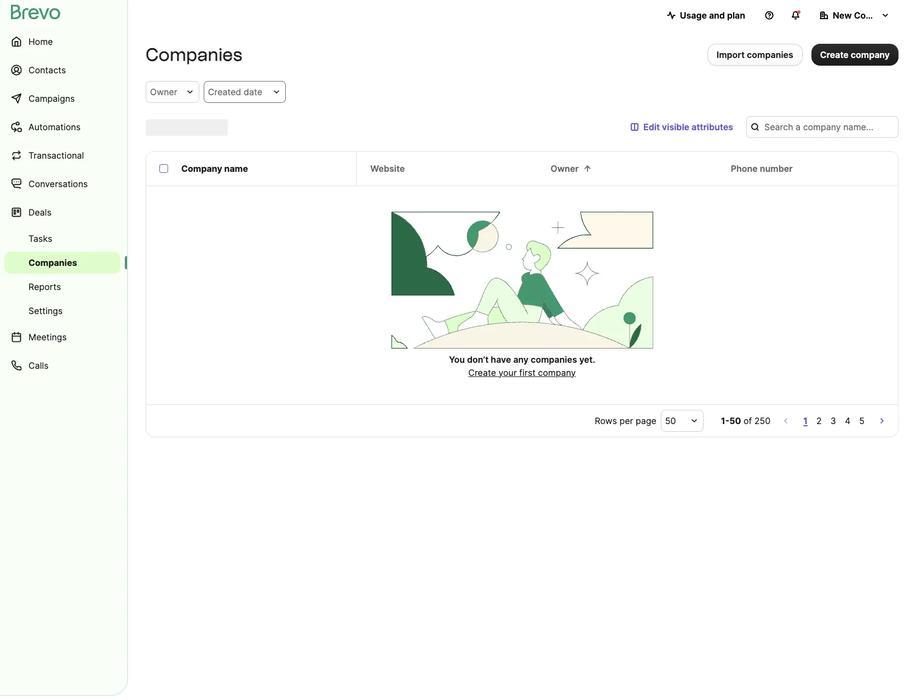 Task type: locate. For each thing, give the bounding box(es) containing it.
5 button
[[857, 414, 867, 429]]

settings link
[[4, 300, 120, 322]]

phone
[[731, 163, 758, 174]]

new company
[[833, 10, 895, 21]]

50
[[665, 416, 676, 427], [730, 416, 741, 427]]

company right first
[[538, 367, 576, 378]]

50 right page
[[665, 416, 676, 427]]

4
[[845, 416, 851, 427]]

0 horizontal spatial owner
[[150, 87, 177, 97]]

3
[[831, 416, 836, 427]]

0 horizontal spatial 50
[[665, 416, 676, 427]]

create inside button
[[820, 49, 849, 60]]

50 button
[[661, 410, 704, 432]]

owner button
[[146, 81, 199, 103]]

2 button
[[814, 414, 824, 429]]

settings
[[28, 306, 63, 317]]

0 vertical spatial create
[[820, 49, 849, 60]]

import companies
[[717, 49, 794, 60]]

1 vertical spatial create
[[468, 367, 496, 378]]

1
[[804, 416, 808, 427]]

1 horizontal spatial create
[[820, 49, 849, 60]]

edit visible attributes
[[644, 122, 733, 133]]

company inside create company button
[[851, 49, 890, 60]]

companies
[[146, 44, 242, 65], [28, 257, 77, 268]]

250
[[755, 416, 771, 427]]

company right new
[[854, 10, 895, 21]]

calls
[[28, 360, 49, 371]]

company
[[851, 49, 890, 60], [538, 367, 576, 378]]

1 vertical spatial companies
[[28, 257, 77, 268]]

plan
[[727, 10, 745, 21]]

companies up first
[[531, 354, 577, 365]]

transactional link
[[4, 142, 120, 169]]

companies
[[747, 49, 794, 60], [531, 354, 577, 365]]

phone number
[[731, 163, 793, 174]]

1 vertical spatial company
[[538, 367, 576, 378]]

new company button
[[811, 4, 899, 26]]

name
[[224, 163, 248, 174]]

0 vertical spatial company
[[854, 10, 895, 21]]

2
[[817, 416, 822, 427]]

1 50 from the left
[[665, 416, 676, 427]]

company inside button
[[854, 10, 895, 21]]

1 horizontal spatial companies
[[747, 49, 794, 60]]

create company button
[[812, 44, 899, 66]]

0 vertical spatial company
[[851, 49, 890, 60]]

companies inside the you don't have any companies yet. create your first company
[[531, 354, 577, 365]]

you
[[449, 354, 465, 365]]

owner
[[150, 87, 177, 97], [551, 163, 579, 174]]

Search a company name... search field
[[747, 116, 899, 138]]

1 horizontal spatial company
[[851, 49, 890, 60]]

1 horizontal spatial owner
[[551, 163, 579, 174]]

tasks
[[28, 233, 52, 244]]

0 horizontal spatial companies
[[531, 354, 577, 365]]

companies up owner popup button
[[146, 44, 242, 65]]

1 vertical spatial companies
[[531, 354, 577, 365]]

0 vertical spatial owner
[[150, 87, 177, 97]]

reports
[[28, 282, 61, 292]]

company
[[854, 10, 895, 21], [181, 163, 222, 174]]

1 horizontal spatial company
[[854, 10, 895, 21]]

0 vertical spatial companies
[[747, 49, 794, 60]]

0 vertical spatial companies
[[146, 44, 242, 65]]

50 left of
[[730, 416, 741, 427]]

company down new company
[[851, 49, 890, 60]]

4 button
[[843, 414, 853, 429]]

5
[[859, 416, 865, 427]]

number
[[760, 163, 793, 174]]

companies up reports
[[28, 257, 77, 268]]

conversations
[[28, 179, 88, 190]]

new
[[833, 10, 852, 21]]

calls link
[[4, 353, 120, 379]]

per
[[620, 416, 633, 427]]

don't
[[467, 354, 489, 365]]

1 button
[[801, 414, 810, 429]]

and
[[709, 10, 725, 21]]

company inside the you don't have any companies yet. create your first company
[[538, 367, 576, 378]]

created date button
[[204, 81, 286, 103]]

contacts
[[28, 65, 66, 76]]

contacts link
[[4, 57, 120, 83]]

1 horizontal spatial 50
[[730, 416, 741, 427]]

1 vertical spatial company
[[181, 163, 222, 174]]

0 horizontal spatial company
[[538, 367, 576, 378]]

company left name in the left top of the page
[[181, 163, 222, 174]]

owner inside popup button
[[150, 87, 177, 97]]

0 horizontal spatial create
[[468, 367, 496, 378]]

create down don't
[[468, 367, 496, 378]]

rows per page
[[595, 416, 657, 427]]

companies right import
[[747, 49, 794, 60]]

create
[[820, 49, 849, 60], [468, 367, 496, 378]]

create down new
[[820, 49, 849, 60]]



Task type: describe. For each thing, give the bounding box(es) containing it.
company name
[[181, 163, 248, 174]]

home link
[[4, 28, 120, 55]]

page
[[636, 416, 657, 427]]

deals
[[28, 207, 51, 218]]

first
[[519, 367, 536, 378]]

1-50 of 250
[[721, 416, 771, 427]]

any
[[513, 354, 529, 365]]

edit visible attributes button
[[622, 116, 742, 138]]

created
[[208, 87, 241, 97]]

usage and plan
[[680, 10, 745, 21]]

reports link
[[4, 276, 120, 298]]

yet.
[[579, 354, 595, 365]]

create inside the you don't have any companies yet. create your first company
[[468, 367, 496, 378]]

of
[[744, 416, 752, 427]]

0 horizontal spatial companies
[[28, 257, 77, 268]]

1 vertical spatial owner
[[551, 163, 579, 174]]

import companies button
[[708, 44, 803, 66]]

rows
[[595, 416, 617, 427]]

3 button
[[829, 414, 839, 429]]

meetings link
[[4, 324, 120, 351]]

companies inside "button"
[[747, 49, 794, 60]]

2 50 from the left
[[730, 416, 741, 427]]

deals link
[[4, 199, 120, 226]]

attributes
[[692, 122, 733, 133]]

tasks link
[[4, 228, 120, 250]]

1 horizontal spatial companies
[[146, 44, 242, 65]]

transactional
[[28, 150, 84, 161]]

import
[[717, 49, 745, 60]]

companies link
[[4, 252, 120, 274]]

usage and plan button
[[658, 4, 754, 26]]

meetings
[[28, 332, 67, 343]]

you don't have any companies yet. create your first company
[[449, 354, 595, 378]]

usage
[[680, 10, 707, 21]]

visible
[[662, 122, 690, 133]]

automations
[[28, 122, 81, 133]]

created date
[[208, 87, 262, 97]]

50 inside popup button
[[665, 416, 676, 427]]

campaigns link
[[4, 85, 120, 112]]

home
[[28, 36, 53, 47]]

conversations link
[[4, 171, 120, 197]]

campaigns
[[28, 93, 75, 104]]

0 horizontal spatial company
[[181, 163, 222, 174]]

have
[[491, 354, 511, 365]]

your
[[499, 367, 517, 378]]

website
[[370, 163, 405, 174]]

up image
[[583, 164, 592, 173]]

edit
[[644, 122, 660, 133]]

1-
[[721, 416, 730, 427]]

create company
[[820, 49, 890, 60]]

date
[[244, 87, 262, 97]]

automations link
[[4, 114, 120, 140]]



Task type: vqa. For each thing, say whether or not it's contained in the screenshot.
saved
no



